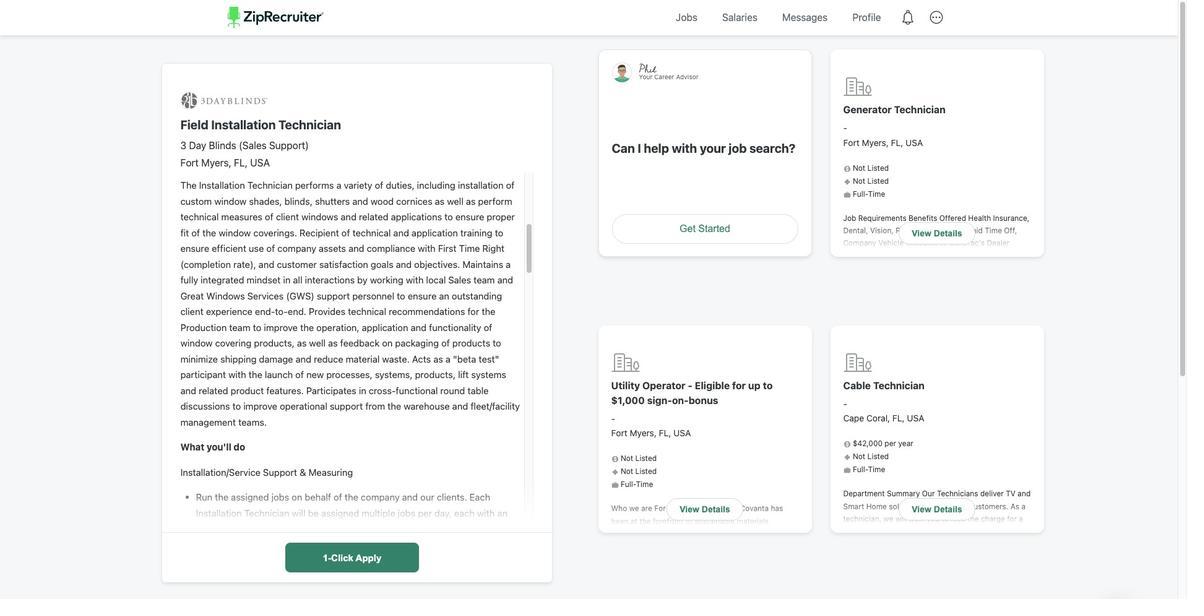 Task type: vqa. For each thing, say whether or not it's contained in the screenshot.


Task type: locate. For each thing, give the bounding box(es) containing it.
application up 'first'
[[412, 227, 458, 238]]

apply
[[356, 553, 382, 563]]

· left work
[[985, 428, 988, 437]]

ability up experience, on the bottom of page
[[937, 517, 959, 526]]

you down right
[[877, 302, 890, 311]]

usa down generator technician
[[906, 137, 924, 148]]

- inside - cape coral, fl, usa
[[844, 399, 848, 409]]

not
[[914, 580, 926, 589]]

recipient
[[300, 227, 339, 238]]

(completion
[[181, 259, 231, 270]]

2"
[[903, 517, 911, 526]]

future inside the who we are  for more than 40 years, covanta has been at the forefront of sustainable  materials management, providing companies and communities world-class waste and  resource solutions.    through our diverse and scalable full-service capabilities, we're leading the  charge to a carbon-negative future —reducing, reusing, recycling and reimagining  waste for the benefit of both people and planet.
[[775, 567, 796, 577]]

usa for cable technician
[[908, 413, 925, 424]]

and down gas
[[988, 517, 1001, 526]]

bonus
[[689, 395, 719, 406]]

service up "summary" at the right
[[879, 479, 904, 488]]

1 horizontal spatial lift
[[903, 554, 912, 564]]

installation inside job requirements benefits offered health insurance, dental, vision, retirement  savings, paid time off, company vehicle welcome to generac's dealer talent  network! if you're passionate about clean energy, energy management, and are  looking to be part of a dynamic and growing industry, then you're in the right  place. by joining our dealer talent network, you will be working with generac's authorized dealers, helping to install home generators, and becoming part of  our mission to make the world a smarter, more sustainable place. come and join  us on this exciting journey into the future of energy management and clean  energy! what you'll do: · perform on-site planned maintenance, diagnostics,  repairs, and troubleshooting for customers' generators (including dc & ac  voltage equipment) · installation and preventative maintenance of generators ·  work with home and commercial buildings · involved in installation hook-up of  home standby generators and clean energy products what you'll bring: ·  excellent customer service · 2 years experience with extensive knowledge of  different types of electrical networks · experience running gas lines for  natural gas & lp systems (1/2" to 2" pipe) · ability to read and comprehend  technical documents and service manual · high level of craftsmanship and  attention to detail · ability to lift up to 100 lbs. frequently · valid driver's license **this job is with an independent generac dealer and not for  employment with generac power systems, in
[[844, 453, 882, 463]]

class
[[865, 527, 883, 537], [634, 542, 652, 551]]

not listed for cable technician
[[853, 452, 889, 462]]

an down local
[[439, 290, 450, 301]]

class down (1/2"
[[865, 527, 883, 537]]

job inside job requirements benefits offered health insurance, dental, vision, retirement  savings, paid time off, company vehicle welcome to generac's dealer talent  network! if you're passionate about clean energy, energy management, and are  looking to be part of a dynamic and growing industry, then you're in the right  place. by joining our dealer talent network, you will be working with generac's authorized dealers, helping to install home generators, and becoming part of  our mission to make the world a smarter, more sustainable place. come and join  us on this exciting journey into the future of energy management and clean  energy! what you'll do: · perform on-site planned maintenance, diagnostics,  repairs, and troubleshooting for customers' generators (including dc & ac  voltage equipment) · installation and preventative maintenance of generators ·  work with home and commercial buildings · involved in installation hook-up of  home standby generators and clean energy products what you'll bring: ·  excellent customer service · 2 years experience with extensive knowledge of  different types of electrical networks · experience running gas lines for  natural gas & lp systems (1/2" to 2" pipe) · ability to read and comprehend  technical documents and service manual · high level of craftsmanship and  attention to detail · ability to lift up to 100 lbs. frequently · valid driver's license **this job is with an independent generac dealer and not for  employment with generac power systems, in
[[923, 567, 934, 576]]

in
[[283, 275, 291, 286], [844, 289, 850, 298], [359, 385, 367, 396], [992, 441, 998, 450], [1015, 578, 1021, 587]]

and down dealers,
[[886, 327, 899, 336]]

1 vertical spatial fort
[[181, 157, 199, 168]]

from
[[366, 401, 385, 412]]

products up 2
[[891, 466, 922, 475]]

sustainable inside job requirements benefits offered health insurance, dental, vision, retirement  savings, paid time off, company vehicle welcome to generac's dealer talent  network! if you're passionate about clean energy, energy management, and are  looking to be part of a dynamic and growing industry, then you're in the right  place. by joining our dealer talent network, you will be working with generac's authorized dealers, helping to install home generators, and becoming part of  our mission to make the world a smarter, more sustainable place. come and join  us on this exciting journey into the future of energy management and clean  energy! what you'll do: · perform on-site planned maintenance, diagnostics,  repairs, and troubleshooting for customers' generators (including dc & ac  voltage equipment) · installation and preventative maintenance of generators ·  work with home and commercial buildings · involved in installation hook-up of  home standby generators and clean energy products what you'll bring: ·  excellent customer service · 2 years experience with extensive knowledge of  different types of electrical networks · experience running gas lines for  natural gas & lp systems (1/2" to 2" pipe) · ability to read and comprehend  technical documents and service manual · high level of craftsmanship and  attention to detail · ability to lift up to 100 lbs. frequently · valid driver's license **this job is with an independent generac dealer and not for  employment with generac power systems, in
[[956, 340, 996, 349]]

1 vertical spatial team
[[229, 322, 251, 333]]

customer inside job requirements benefits offered health insurance, dental, vision, retirement  savings, paid time off, company vehicle welcome to generac's dealer talent  network! if you're passionate about clean energy, energy management, and are  looking to be part of a dynamic and growing industry, then you're in the right  place. by joining our dealer talent network, you will be working with generac's authorized dealers, helping to install home generators, and becoming part of  our mission to make the world a smarter, more sustainable place. come and join  us on this exciting journey into the future of energy management and clean  energy! what you'll do: · perform on-site planned maintenance, diagnostics,  repairs, and troubleshooting for customers' generators (including dc & ac  voltage equipment) · installation and preventative maintenance of generators ·  work with home and commercial buildings · involved in installation hook-up of  home standby generators and clean energy products what you'll bring: ·  excellent customer service · 2 years experience with extensive knowledge of  different types of electrical networks · experience running gas lines for  natural gas & lp systems (1/2" to 2" pipe) · ability to read and comprehend  technical documents and service manual · high level of craftsmanship and  attention to detail · ability to lift up to 100 lbs. frequently · valid driver's license **this job is with an independent generac dealer and not for  employment with generac power systems, in
[[844, 479, 877, 488]]

client down great at the left
[[181, 306, 204, 317]]

0 vertical spatial you're
[[908, 251, 929, 261]]

0 vertical spatial management,
[[898, 264, 946, 273]]

2 vertical spatial clean
[[844, 466, 863, 475]]

to down end-
[[253, 322, 262, 333]]

home
[[974, 314, 994, 324], [844, 441, 863, 450], [924, 453, 944, 463], [982, 540, 1001, 549]]

types
[[925, 491, 944, 501]]

product
[[231, 385, 264, 396]]

communities
[[751, 530, 796, 539]]

on inside run the assigned jobs on behalf of the company and our clients. each installation technician will be assigned multiple jobs per day, each with an arrival time expectation to the client's home.
[[292, 492, 302, 503]]

technical inside job requirements benefits offered health insurance, dental, vision, retirement  savings, paid time off, company vehicle welcome to generac's dealer talent  network! if you're passionate about clean energy, energy management, and are  looking to be part of a dynamic and growing industry, then you're in the right  place. by joining our dealer talent network, you will be working with generac's authorized dealers, helping to install home generators, and becoming part of  our mission to make the world a smarter, more sustainable place. come and join  us on this exciting journey into the future of energy management and clean  energy! what you'll do: · perform on-site planned maintenance, diagnostics,  repairs, and troubleshooting for customers' generators (including dc & ac  voltage equipment) · installation and preventative maintenance of generators ·  work with home and commercial buildings · involved in installation hook-up of  home standby generators and clean energy products what you'll bring: ·  excellent customer service · 2 years experience with extensive knowledge of  different types of electrical networks · experience running gas lines for  natural gas & lp systems (1/2" to 2" pipe) · ability to read and comprehend  technical documents and service manual · high level of craftsmanship and  attention to detail · ability to lift up to 100 lbs. frequently · valid driver's license **this job is with an independent generac dealer and not for  employment with generac power systems, in
[[890, 529, 922, 538]]

you'll left do
[[207, 442, 232, 453]]

1 horizontal spatial management
[[902, 365, 948, 374]]

earned
[[886, 590, 910, 600]]

service inside the who we are  for more than 40 years, covanta has been at the forefront of sustainable  materials management, providing companies and communities world-class waste and  resource solutions.    through our diverse and scalable full-service capabilities, we're leading the  charge to a carbon-negative future —reducing, reusing, recycling and reimagining  waste for the benefit of both people and planet.
[[713, 555, 738, 564]]

then
[[985, 277, 1000, 286]]

1 vertical spatial full-
[[853, 465, 869, 475]]

ensure
[[456, 211, 485, 223], [181, 243, 209, 254], [408, 290, 437, 301], [844, 565, 868, 574]]

0 vertical spatial world
[[878, 340, 897, 349]]

view
[[912, 229, 932, 238], [680, 505, 700, 514], [912, 505, 932, 514]]

will down running
[[896, 515, 907, 524]]

for up lead
[[946, 504, 956, 513]]

future down through
[[775, 567, 796, 577]]

2 vertical spatial service
[[713, 555, 738, 564]]

technical down 'custom'
[[181, 211, 219, 223]]

usa for utility operator - eligible for up to $1,000 sign-on-bonus
[[674, 428, 691, 439]]

off:
[[1000, 578, 1012, 587]]

and up work
[[991, 415, 1004, 425]]

listed
[[868, 163, 889, 173], [868, 176, 889, 186], [868, 452, 889, 462], [636, 454, 657, 463], [636, 467, 657, 476]]

1 vertical spatial full-time
[[853, 465, 886, 475]]

an inside department summary our technicians deliver tv and smart home solutions to  millions of customers. as a technician, we will train you to lead the charge  for a world class customer experience, educating and connecting more americans  with every home you visit. you're the backbone of our organization and ensure  an excellent customer experience. our dedication to customer experience is  paying off: in 2023, dish earned the j.d. power award for
[[870, 565, 878, 574]]

time down training
[[459, 243, 480, 254]]

1 horizontal spatial waste
[[775, 580, 796, 589]]

details for cable technician
[[934, 505, 963, 514]]

0 horizontal spatial sustainable
[[695, 517, 735, 526]]

1 vertical spatial more
[[668, 504, 686, 514]]

all
[[293, 275, 303, 286]]

0 vertical spatial team
[[474, 275, 495, 286]]

waste
[[654, 542, 675, 551], [775, 580, 796, 589]]

right
[[483, 243, 505, 254]]

technician
[[895, 104, 946, 115], [279, 118, 341, 132], [248, 180, 293, 191], [874, 380, 925, 391], [244, 508, 290, 519]]

usa inside - cape coral, fl, usa
[[908, 413, 925, 424]]

new
[[307, 369, 324, 380]]

0 horizontal spatial talent
[[844, 251, 865, 261]]

0 horizontal spatial more
[[668, 504, 686, 514]]

0 vertical spatial our
[[923, 489, 936, 499]]

of
[[375, 180, 384, 191], [506, 180, 515, 191], [265, 211, 274, 223], [192, 227, 200, 238], [342, 227, 350, 238], [267, 243, 275, 254], [860, 277, 867, 286], [484, 322, 493, 333], [954, 327, 961, 336], [442, 338, 450, 349], [867, 365, 874, 374], [296, 369, 304, 380], [936, 428, 943, 437], [915, 453, 922, 463], [884, 491, 891, 501], [946, 491, 954, 501], [334, 492, 342, 503], [961, 502, 968, 511], [686, 517, 693, 526], [912, 542, 919, 551], [937, 553, 944, 562], [664, 593, 671, 600]]

sustainable inside the who we are  for more than 40 years, covanta has been at the forefront of sustainable  materials management, providing companies and communities world-class waste and  resource solutions.    through our diverse and scalable full-service capabilities, we're leading the  charge to a carbon-negative future —reducing, reusing, recycling and reimagining  waste for the benefit of both people and planet.
[[695, 517, 735, 526]]

per up hook-
[[885, 439, 897, 449]]

0 horizontal spatial team
[[229, 322, 251, 333]]

to inside the who we are  for more than 40 years, covanta has been at the forefront of sustainable  materials management, providing companies and communities world-class waste and  resource solutions.    through our diverse and scalable full-service capabilities, we're leading the  charge to a carbon-negative future —reducing, reusing, recycling and reimagining  waste for the benefit of both people and planet.
[[700, 567, 707, 577]]

and inside run the assigned jobs on behalf of the company and our clients. each installation technician will be assigned multiple jobs per day, each with an arrival time expectation to the client's home.
[[402, 492, 418, 503]]

technical down personnel
[[348, 306, 387, 317]]

our left clients.
[[421, 492, 435, 503]]

fort down the 3
[[181, 157, 199, 168]]

generators down planned
[[954, 403, 992, 412]]

0 horizontal spatial company
[[278, 243, 316, 254]]

management, down at
[[612, 530, 659, 539]]

per left day,
[[418, 508, 432, 519]]

0 vertical spatial waste
[[654, 542, 675, 551]]

are left for
[[642, 504, 653, 514]]

journey
[[961, 352, 987, 362]]

generators up excellent
[[976, 453, 1014, 463]]

1 vertical spatial be
[[906, 302, 914, 311]]

career
[[655, 73, 675, 81]]

you
[[877, 302, 890, 311], [927, 515, 940, 524], [1004, 540, 1016, 549]]

usa inside 3 day blinds (sales support) fort myers, fl, usa
[[250, 157, 270, 168]]

work
[[990, 428, 1008, 437]]

0 vertical spatial are
[[963, 264, 974, 273]]

- down $1,000
[[612, 413, 616, 424]]

products, down acts
[[415, 369, 456, 380]]

applications
[[391, 211, 442, 223]]

as right acts
[[434, 354, 443, 365]]

the up excellent
[[887, 553, 898, 562]]

1 horizontal spatial service
[[879, 479, 904, 488]]

experience up "j.d."
[[927, 578, 965, 587]]

and up scalable
[[677, 542, 690, 551]]

troubleshooting
[[844, 403, 899, 412]]

0 horizontal spatial systems
[[472, 369, 507, 380]]

0 horizontal spatial is
[[936, 567, 941, 576]]

1 horizontal spatial team
[[474, 275, 495, 286]]

waste right reimagining
[[775, 580, 796, 589]]

myers, down 'blinds'
[[201, 157, 232, 168]]

1 horizontal spatial installation
[[844, 453, 882, 463]]

full-
[[853, 189, 869, 199], [853, 465, 869, 475], [621, 480, 636, 489]]

2 vertical spatial what
[[924, 466, 943, 475]]

the up network,
[[852, 289, 863, 298]]

1 horizontal spatial we
[[884, 515, 894, 524]]

1 horizontal spatial place.
[[998, 340, 1019, 349]]

job requirements benefits offered health insurance, dental, vision, retirement  savings, paid time off, company vehicle welcome to generac's dealer talent  network! if you're passionate about clean energy, energy management, and are  looking to be part of a dynamic and growing industry, then you're in the right  place. by joining our dealer talent network, you will be working with generac's authorized dealers, helping to install home generators, and becoming part of  our mission to make the world a smarter, more sustainable place. come and join  us on this exciting journey into the future of energy management and clean  energy! what you'll do: · perform on-site planned maintenance, diagnostics,  repairs, and troubleshooting for customers' generators (including dc & ac  voltage equipment) · installation and preventative maintenance of generators ·  work with home and commercial buildings · involved in installation hook-up of  home standby generators and clean energy products what you'll bring: ·  excellent customer service · 2 years experience with extensive knowledge of  different types of electrical networks · experience running gas lines for  natural gas & lp systems (1/2" to 2" pipe) · ability to read and comprehend  technical documents and service manual · high level of craftsmanship and  attention to detail · ability to lift up to 100 lbs. frequently · valid driver's license **this job is with an independent generac dealer and not for  employment with generac power systems, in
[[844, 213, 1031, 600]]

charge inside department summary our technicians deliver tv and smart home solutions to  millions of customers. as a technician, we will train you to lead the charge  for a world class customer experience, educating and connecting more americans  with every home you visit. you're the backbone of our organization and ensure  an excellent customer experience. our dedication to customer experience is  paying off: in 2023, dish earned the j.d. power award for
[[982, 515, 1006, 524]]

for down —reducing,
[[612, 593, 621, 600]]

do:
[[885, 378, 896, 387]]

the right at
[[640, 517, 651, 526]]

myers, for utility
[[630, 428, 657, 439]]

1 vertical spatial what
[[181, 442, 205, 453]]

network,
[[844, 302, 875, 311]]

charge down gas
[[982, 515, 1006, 524]]

world up manual
[[844, 527, 863, 537]]

1 vertical spatial you
[[927, 515, 940, 524]]

(gws)
[[286, 290, 315, 301]]

fort inside 3 day blinds (sales support) fort myers, fl, usa
[[181, 157, 199, 168]]

generator
[[844, 104, 892, 115]]

full-time for cable technician
[[853, 465, 886, 475]]

experience
[[206, 306, 253, 317], [938, 479, 977, 488], [927, 578, 965, 587]]

0 horizontal spatial assigned
[[231, 492, 269, 503]]

you'll down standby
[[945, 466, 963, 475]]

electrical
[[956, 491, 988, 501]]

the down generators,
[[865, 340, 876, 349]]

home down buildings
[[924, 453, 944, 463]]

· left 2
[[906, 479, 908, 488]]

view up the welcome
[[912, 229, 932, 238]]

1 vertical spatial support
[[330, 401, 363, 412]]

lift up **this
[[903, 554, 912, 564]]

0 vertical spatial company
[[278, 243, 316, 254]]

we inside the who we are  for more than 40 years, covanta has been at the forefront of sustainable  materials management, providing companies and communities world-class waste and  resource solutions.    through our diverse and scalable full-service capabilities, we're leading the  charge to a carbon-negative future —reducing, reusing, recycling and reimagining  waste for the benefit of both people and planet.
[[630, 504, 640, 514]]

world inside job requirements benefits offered health insurance, dental, vision, retirement  savings, paid time off, company vehicle welcome to generac's dealer talent  network! if you're passionate about clean energy, energy management, and are  looking to be part of a dynamic and growing industry, then you're in the right  place. by joining our dealer talent network, you will be working with generac's authorized dealers, helping to install home generators, and becoming part of  our mission to make the world a smarter, more sustainable place. come and join  us on this exciting journey into the future of energy management and clean  energy! what you'll do: · perform on-site planned maintenance, diagnostics,  repairs, and troubleshooting for customers' generators (including dc & ac  voltage equipment) · installation and preventative maintenance of generators ·  work with home and commercial buildings · involved in installation hook-up of  home standby generators and clean energy products what you'll bring: ·  excellent customer service · 2 years experience with extensive knowledge of  different types of electrical networks · experience running gas lines for  natural gas & lp systems (1/2" to 2" pipe) · ability to read and comprehend  technical documents and service manual · high level of craftsmanship and  attention to detail · ability to lift up to 100 lbs. frequently · valid driver's license **this job is with an independent generac dealer and not for  employment with generac power systems, in
[[878, 340, 897, 349]]

as left perform
[[466, 196, 476, 207]]

- for generator technician
[[844, 123, 848, 133]]

1 horizontal spatial power
[[941, 590, 963, 600]]

systems inside the installation technician performs a variety of duties, including installation of custom window shades, blinds, shutters and wood cornices as well as perform technical measures of client windows and related applications to ensure proper fit of the window coverings. recipient of technical and application training to ensure efficient use of company assets and compliance with first time right (completion rate), and customer satisfaction goals and objectives. maintains a fully integrated mindset in all interactions by working with local sales team and great windows services (gws) support personnel to ensure an outstanding client experience end-to-end. provides technical recommendations for the production team to improve the operation, application and functionality of window covering products, as well as feedback on packaging of products to minimize shipping damage and reduce material waste. acts as a "beta test" participant with the launch of new processes, systems, products, lift systems and related product features. participates in cross-functional round table discussions to improve operational support from the warehouse and fleet/facility management teams.
[[472, 369, 507, 380]]

1 horizontal spatial are
[[963, 264, 974, 273]]

what up maintenance,
[[844, 378, 862, 387]]

company down coverings.
[[278, 243, 316, 254]]

team down maintains
[[474, 275, 495, 286]]

world
[[878, 340, 897, 349], [844, 527, 863, 537]]

products inside job requirements benefits offered health insurance, dental, vision, retirement  savings, paid time off, company vehicle welcome to generac's dealer talent  network! if you're passionate about clean energy, energy management, and are  looking to be part of a dynamic and growing industry, then you're in the right  place. by joining our dealer talent network, you will be working with generac's authorized dealers, helping to install home generators, and becoming part of  our mission to make the world a smarter, more sustainable place. come and join  us on this exciting journey into the future of energy management and clean  energy! what you'll do: · perform on-site planned maintenance, diagnostics,  repairs, and troubleshooting for customers' generators (including dc & ac  voltage equipment) · installation and preventative maintenance of generators ·  work with home and commercial buildings · involved in installation hook-up of  home standby generators and clean energy products what you'll bring: ·  excellent customer service · 2 years experience with extensive knowledge of  different types of electrical networks · experience running gas lines for  natural gas & lp systems (1/2" to 2" pipe) · ability to read and comprehend  technical documents and service manual · high level of craftsmanship and  attention to detail · ability to lift up to 100 lbs. frequently · valid driver's license **this job is with an independent generac dealer and not for  employment with generac power systems, in
[[891, 466, 922, 475]]

management
[[902, 365, 948, 374], [181, 417, 236, 428]]

2 vertical spatial &
[[1001, 504, 1007, 513]]

1 vertical spatial client
[[181, 306, 204, 317]]

installation up involved
[[951, 415, 989, 425]]

an inside job requirements benefits offered health insurance, dental, vision, retirement  savings, paid time off, company vehicle welcome to generac's dealer talent  network! if you're passionate about clean energy, energy management, and are  looking to be part of a dynamic and growing industry, then you're in the right  place. by joining our dealer talent network, you will be working with generac's authorized dealers, helping to install home generators, and becoming part of  our mission to make the world a smarter, more sustainable place. come and join  us on this exciting journey into the future of energy management and clean  energy! what you'll do: · perform on-site planned maintenance, diagnostics,  repairs, and troubleshooting for customers' generators (including dc & ac  voltage equipment) · installation and preventative maintenance of generators ·  work with home and commercial buildings · involved in installation hook-up of  home standby generators and clean energy products what you'll bring: ·  excellent customer service · 2 years experience with extensive knowledge of  different types of electrical networks · experience running gas lines for  natural gas & lp systems (1/2" to 2" pipe) · ability to read and comprehend  technical documents and service manual · high level of craftsmanship and  attention to detail · ability to lift up to 100 lbs. frequently · valid driver's license **this job is with an independent generac dealer and not for  employment with generac power systems, in
[[960, 567, 969, 576]]

an up employment
[[960, 567, 969, 576]]

a right as
[[1022, 502, 1026, 511]]

0 horizontal spatial management,
[[612, 530, 659, 539]]

ability
[[937, 517, 959, 526], [870, 554, 891, 564]]

and down planned
[[966, 390, 979, 400]]

myers, inside 3 day blinds (sales support) fort myers, fl, usa
[[201, 157, 232, 168]]

the down —reducing,
[[623, 593, 635, 600]]

to up 'first'
[[445, 211, 453, 223]]

a
[[337, 180, 342, 191], [506, 259, 511, 270], [869, 277, 873, 286], [899, 340, 904, 349], [446, 354, 451, 365], [1022, 502, 1026, 511], [1020, 515, 1024, 524], [709, 567, 713, 577]]

helping
[[915, 314, 941, 324]]

world-
[[612, 542, 634, 551]]

0 vertical spatial application
[[412, 227, 458, 238]]

home inside department summary our technicians deliver tv and smart home solutions to  millions of customers. as a technician, we will train you to lead the charge  for a world class customer experience, educating and connecting more americans  with every home you visit. you're the backbone of our organization and ensure  an excellent customer experience. our dedication to customer experience is  paying off: in 2023, dish earned the j.d. power award for
[[982, 540, 1001, 549]]

more inside the who we are  for more than 40 years, covanta has been at the forefront of sustainable  materials management, providing companies and communities world-class waste and  resource solutions.    through our diverse and scalable full-service capabilities, we're leading the  charge to a carbon-negative future —reducing, reusing, recycling and reimagining  waste for the benefit of both people and planet.
[[668, 504, 686, 514]]

2 horizontal spatial you'll
[[945, 466, 963, 475]]

class inside the who we are  for more than 40 years, covanta has been at the forefront of sustainable  materials management, providing companies and communities world-class waste and  resource solutions.    through our diverse and scalable full-service capabilities, we're leading the  charge to a carbon-negative future —reducing, reusing, recycling and reimagining  waste for the benefit of both people and planet.
[[634, 542, 652, 551]]

0 vertical spatial myers,
[[862, 137, 889, 148]]

for down outstanding
[[468, 306, 480, 317]]

products,
[[254, 338, 295, 349], [415, 369, 456, 380]]

to up the passionate in the top of the page
[[941, 239, 948, 248]]

0 horizontal spatial on
[[292, 492, 302, 503]]

0 vertical spatial per
[[885, 439, 897, 449]]

license
[[872, 567, 897, 576]]

listed for cable technician
[[868, 452, 889, 462]]

fl, for cable technician
[[893, 413, 905, 424]]

0 horizontal spatial jobs
[[272, 492, 289, 503]]

the down end.
[[300, 322, 314, 333]]

1 vertical spatial clean
[[965, 365, 984, 374]]

not for generator technician
[[853, 176, 866, 186]]

1 vertical spatial installation
[[844, 453, 882, 463]]

full- for utility operator - eligible for up to $1,000 sign-on-bonus
[[621, 480, 636, 489]]

each
[[454, 508, 475, 519]]

on- inside job requirements benefits offered health insurance, dental, vision, retirement  savings, paid time off, company vehicle welcome to generac's dealer talent  network! if you're passionate about clean energy, energy management, and are  looking to be part of a dynamic and growing industry, then you're in the right  place. by joining our dealer talent network, you will be working with generac's authorized dealers, helping to install home generators, and becoming part of  our mission to make the world a smarter, more sustainable place. come and join  us on this exciting journey into the future of energy management and clean  energy! what you'll do: · perform on-site planned maintenance, diagnostics,  repairs, and troubleshooting for customers' generators (including dc & ac  voltage equipment) · installation and preventative maintenance of generators ·  work with home and commercial buildings · involved in installation hook-up of  home standby generators and clean energy products what you'll bring: ·  excellent customer service · 2 years experience with extensive knowledge of  different types of electrical networks · experience running gas lines for  natural gas & lp systems (1/2" to 2" pipe) · ability to read and comprehend  technical documents and service manual · high level of craftsmanship and  attention to detail · ability to lift up to 100 lbs. frequently · valid driver's license **this job is with an independent generac dealer and not for  employment with generac power systems, in
[[933, 378, 945, 387]]

0 vertical spatial class
[[865, 527, 883, 537]]

advisor
[[677, 73, 699, 81]]

myers, down $1,000
[[630, 428, 657, 439]]

time for cable technician
[[869, 465, 886, 475]]

technician inside the installation technician performs a variety of duties, including installation of custom window shades, blinds, shutters and wood cornices as well as perform technical measures of client windows and related applications to ensure proper fit of the window coverings. recipient of technical and application training to ensure efficient use of company assets and compliance with first time right (completion rate), and customer satisfaction goals and objectives. maintains a fully integrated mindset in all interactions by working with local sales team and great windows services (gws) support personnel to ensure an outstanding client experience end-to-end. provides technical recommendations for the production team to improve the operation, application and functionality of window covering products, as well as feedback on packaging of products to minimize shipping damage and reduce material waste. acts as a "beta test" participant with the launch of new processes, systems, products, lift systems and related product features. participates in cross-functional round table discussions to improve operational support from the warehouse and fleet/facility management teams.
[[248, 180, 293, 191]]

0 vertical spatial full-
[[853, 189, 869, 199]]

1 vertical spatial talent
[[982, 289, 1003, 298]]

0 horizontal spatial world
[[844, 527, 863, 537]]

2 horizontal spatial more
[[936, 340, 954, 349]]

sign-
[[648, 395, 673, 406]]

charge down scalable
[[674, 567, 698, 577]]

1 vertical spatial products
[[891, 466, 922, 475]]

than
[[688, 504, 704, 514]]

to
[[445, 211, 453, 223], [495, 227, 504, 238], [941, 239, 948, 248], [1004, 264, 1011, 273], [397, 290, 406, 301], [943, 314, 950, 324], [253, 322, 262, 333], [1006, 327, 1013, 336], [493, 338, 502, 349], [763, 380, 773, 391], [233, 401, 241, 412], [923, 502, 930, 511], [942, 515, 949, 524], [893, 517, 900, 526], [961, 517, 968, 526], [298, 524, 306, 535], [1022, 542, 1029, 551], [894, 554, 901, 564], [925, 554, 932, 564], [700, 567, 707, 577], [883, 578, 890, 587]]

our inside the who we are  for more than 40 years, covanta has been at the forefront of sustainable  materials management, providing companies and communities world-class waste and  resource solutions.    through our diverse and scalable full-service capabilities, we're leading the  charge to a carbon-negative future —reducing, reusing, recycling and reimagining  waste for the benefit of both people and planet.
[[612, 555, 623, 564]]

full- for cable technician
[[853, 465, 869, 475]]

operation,
[[317, 322, 360, 333]]

messages
[[783, 12, 828, 23]]

2 vertical spatial full-time
[[621, 480, 654, 489]]

support
[[317, 290, 350, 301], [330, 401, 363, 412]]

1 vertical spatial charge
[[674, 567, 698, 577]]

1 vertical spatial management,
[[612, 530, 659, 539]]

resource
[[692, 542, 723, 551]]

- fort myers, fl, usa for technician
[[844, 123, 924, 148]]

0 vertical spatial what
[[844, 378, 862, 387]]

time inside job requirements benefits offered health insurance, dental, vision, retirement  savings, paid time off, company vehicle welcome to generac's dealer talent  network! if you're passionate about clean energy, energy management, and are  looking to be part of a dynamic and growing industry, then you're in the right  place. by joining our dealer talent network, you will be working with generac's authorized dealers, helping to install home generators, and becoming part of  our mission to make the world a smarter, more sustainable place. come and join  us on this exciting journey into the future of energy management and clean  energy! what you'll do: · perform on-site planned maintenance, diagnostics,  repairs, and troubleshooting for customers' generators (including dc & ac  voltage equipment) · installation and preventative maintenance of generators ·  work with home and commercial buildings · involved in installation hook-up of  home standby generators and clean energy products what you'll bring: ·  excellent customer service · 2 years experience with extensive knowledge of  different types of electrical networks · experience running gas lines for  natural gas & lp systems (1/2" to 2" pipe) · ability to read and comprehend  technical documents and service manual · high level of craftsmanship and  attention to detail · ability to lift up to 100 lbs. frequently · valid driver's license **this job is with an independent generac dealer and not for  employment with generac power systems, in
[[986, 226, 1003, 235]]

solutions.
[[725, 542, 759, 551]]

0 horizontal spatial up
[[749, 380, 761, 391]]

listed for generator technician
[[868, 176, 889, 186]]

1 vertical spatial well
[[309, 338, 326, 349]]

fort down $1,000
[[612, 428, 628, 439]]

search?
[[750, 141, 796, 155]]

1 horizontal spatial you
[[927, 515, 940, 524]]

performs
[[295, 180, 334, 191]]

1 vertical spatial world
[[844, 527, 863, 537]]

experience down the windows
[[206, 306, 253, 317]]

0 vertical spatial be
[[1013, 264, 1021, 273]]

full- for generator technician
[[853, 189, 869, 199]]

0 horizontal spatial fort
[[181, 157, 199, 168]]

0 vertical spatial future
[[844, 365, 865, 374]]

what you'll do
[[181, 442, 245, 453]]

with inside department summary our technicians deliver tv and smart home solutions to  millions of customers. as a technician, we will train you to lead the charge  for a world class customer experience, educating and connecting more americans  with every home you visit. you're the backbone of our organization and ensure  an excellent customer experience. our dedication to customer experience is  paying off: in 2023, dish earned the j.d. power award for
[[944, 540, 959, 549]]

per inside run the assigned jobs on behalf of the company and our clients. each installation technician will be assigned multiple jobs per day, each with an arrival time expectation to the client's home.
[[418, 508, 432, 519]]

generac up 2023,
[[844, 580, 873, 589]]

1 horizontal spatial is
[[967, 578, 973, 587]]

an inside run the assigned jobs on behalf of the company and our clients. each installation technician will be assigned multiple jobs per day, each with an arrival time expectation to the client's home.
[[498, 508, 508, 519]]

management, inside the who we are  for more than 40 years, covanta has been at the forefront of sustainable  materials management, providing companies and communities world-class waste and  resource solutions.    through our diverse and scalable full-service capabilities, we're leading the  charge to a carbon-negative future —reducing, reusing, recycling and reimagining  waste for the benefit of both people and planet.
[[612, 530, 659, 539]]

reusing,
[[653, 580, 681, 589]]

0 horizontal spatial our
[[923, 489, 936, 499]]

for inside the utility operator - eligible for up to $1,000 sign-on-bonus
[[733, 380, 746, 391]]

and up new
[[296, 354, 312, 365]]

installation inside the installation technician performs a variety of duties, including installation of custom window shades, blinds, shutters and wood cornices as well as perform technical measures of client windows and related applications to ensure proper fit of the window coverings. recipient of technical and application training to ensure efficient use of company assets and compliance with first time right (completion rate), and customer satisfaction goals and objectives. maintains a fully integrated mindset in all interactions by working with local sales team and great windows services (gws) support personnel to ensure an outstanding client experience end-to-end. provides technical recommendations for the production team to improve the operation, application and functionality of window covering products, as well as feedback on packaging of products to minimize shipping damage and reduce material waste. acts as a "beta test" participant with the launch of new processes, systems, products, lift systems and related product features. participates in cross-functional round table discussions to improve operational support from the warehouse and fleet/facility management teams.
[[458, 180, 504, 191]]

full-time for generator technician
[[853, 189, 886, 199]]

an inside the installation technician performs a variety of duties, including installation of custom window shades, blinds, shutters and wood cornices as well as perform technical measures of client windows and related applications to ensure proper fit of the window coverings. recipient of technical and application training to ensure efficient use of company assets and compliance with first time right (completion rate), and customer satisfaction goals and objectives. maintains a fully integrated mindset in all interactions by working with local sales team and great windows services (gws) support personnel to ensure an outstanding client experience end-to-end. provides technical recommendations for the production team to improve the operation, application and functionality of window covering products, as well as feedback on packaging of products to minimize shipping damage and reduce material waste. acts as a "beta test" participant with the launch of new processes, systems, products, lift systems and related product features. participates in cross-functional round table discussions to improve operational support from the warehouse and fleet/facility management teams.
[[439, 290, 450, 301]]

0 vertical spatial sustainable
[[956, 340, 996, 349]]

fl, inside - cape coral, fl, usa
[[893, 413, 905, 424]]

0 vertical spatial dealer
[[988, 239, 1010, 248]]

0 horizontal spatial future
[[775, 567, 796, 577]]

a inside the who we are  for more than 40 years, covanta has been at the forefront of sustainable  materials management, providing companies and communities world-class waste and  resource solutions.    through our diverse and scalable full-service capabilities, we're leading the  charge to a carbon-negative future —reducing, reusing, recycling and reimagining  waste for the benefit of both people and planet.
[[709, 567, 713, 577]]

1 vertical spatial dealer
[[957, 289, 980, 298]]

0 horizontal spatial place.
[[884, 289, 905, 298]]

who
[[612, 504, 628, 514]]

window up efficient
[[219, 227, 251, 238]]

of down craftsmanship
[[937, 553, 944, 562]]

i
[[638, 141, 642, 155]]

sustainable up the companies
[[695, 517, 735, 526]]

of down install
[[954, 327, 961, 336]]

0 horizontal spatial we
[[630, 504, 640, 514]]

0 vertical spatial products
[[453, 338, 491, 349]]

home
[[867, 502, 887, 511]]

will inside run the assigned jobs on behalf of the company and our clients. each installation technician will be assigned multiple jobs per day, each with an arrival time expectation to the client's home.
[[292, 508, 306, 519]]

energy down join
[[876, 365, 900, 374]]

management inside the installation technician performs a variety of duties, including installation of custom window shades, blinds, shutters and wood cornices as well as perform technical measures of client windows and related applications to ensure proper fit of the window coverings. recipient of technical and application training to ensure efficient use of company assets and compliance with first time right (completion rate), and customer satisfaction goals and objectives. maintains a fully integrated mindset in all interactions by working with local sales team and great windows services (gws) support personnel to ensure an outstanding client experience end-to-end. provides technical recommendations for the production team to improve the operation, application and functionality of window covering products, as well as feedback on packaging of products to minimize shipping damage and reduce material waste. acts as a "beta test" participant with the launch of new processes, systems, products, lift systems and related product features. participates in cross-functional round table discussions to improve operational support from the warehouse and fleet/facility management teams.
[[181, 417, 236, 428]]

fl, down (sales
[[234, 157, 248, 168]]

main element
[[228, 0, 951, 35]]

2 horizontal spatial clean
[[994, 251, 1012, 261]]

0 vertical spatial lift
[[458, 369, 469, 380]]

for up "j.d."
[[928, 580, 938, 589]]

be
[[1013, 264, 1021, 273], [906, 302, 914, 311], [308, 508, 319, 519]]

1 horizontal spatial on-
[[933, 378, 945, 387]]

1 horizontal spatial systems
[[844, 517, 873, 526]]

department
[[844, 489, 886, 499]]

fort myers, fl, usa link
[[181, 155, 534, 170]]

(sales
[[239, 140, 267, 151]]

a down full-
[[709, 567, 713, 577]]

commercial
[[881, 441, 921, 450]]

lift inside job requirements benefits offered health insurance, dental, vision, retirement  savings, paid time off, company vehicle welcome to generac's dealer talent  network! if you're passionate about clean energy, energy management, and are  looking to be part of a dynamic and growing industry, then you're in the right  place. by joining our dealer talent network, you will be working with generac's authorized dealers, helping to install home generators, and becoming part of  our mission to make the world a smarter, more sustainable place. come and join  us on this exciting journey into the future of energy management and clean  energy! what you'll do: · perform on-site planned maintenance, diagnostics,  repairs, and troubleshooting for customers' generators (including dc & ac  voltage equipment) · installation and preventative maintenance of generators ·  work with home and commercial buildings · involved in installation hook-up of  home standby generators and clean energy products what you'll bring: ·  excellent customer service · 2 years experience with extensive knowledge of  different types of electrical networks · experience running gas lines for  natural gas & lp systems (1/2" to 2" pipe) · ability to read and comprehend  technical documents and service manual · high level of craftsmanship and  attention to detail · ability to lift up to 100 lbs. frequently · valid driver's license **this job is with an independent generac dealer and not for  employment with generac power systems, in
[[903, 554, 912, 564]]

and down "carbon-"
[[717, 580, 730, 589]]

you're
[[908, 251, 929, 261], [1002, 277, 1024, 286]]

1 horizontal spatial related
[[359, 211, 389, 223]]

with down lbs.
[[944, 567, 958, 576]]

providing
[[661, 530, 694, 539]]

not
[[853, 163, 866, 173], [853, 176, 866, 186], [853, 452, 866, 462], [621, 454, 634, 463], [621, 467, 634, 476]]

benefits
[[909, 213, 938, 223]]

- up bonus
[[688, 380, 693, 391]]

technician inside run the assigned jobs on behalf of the company and our clients. each installation technician will be assigned multiple jobs per day, each with an arrival time expectation to the client's home.
[[244, 508, 290, 519]]

not for utility operator - eligible for up to $1,000 sign-on-bonus
[[621, 467, 634, 476]]

0 vertical spatial we
[[630, 504, 640, 514]]

your
[[700, 141, 726, 155]]

1 vertical spatial myers,
[[201, 157, 232, 168]]

1 vertical spatial &
[[300, 467, 306, 478]]

0 horizontal spatial be
[[308, 508, 319, 519]]

client down blinds,
[[276, 211, 299, 223]]

to left install
[[943, 314, 950, 324]]

view details for cable technician
[[912, 505, 963, 514]]

fl, down generator technician
[[892, 137, 904, 148]]

are inside job requirements benefits offered health insurance, dental, vision, retirement  savings, paid time off, company vehicle welcome to generac's dealer talent  network! if you're passionate about clean energy, energy management, and are  looking to be part of a dynamic and growing industry, then you're in the right  place. by joining our dealer talent network, you will be working with generac's authorized dealers, helping to install home generators, and becoming part of  our mission to make the world a smarter, more sustainable place. come and join  us on this exciting journey into the future of energy management and clean  energy! what you'll do: · perform on-site planned maintenance, diagnostics,  repairs, and troubleshooting for customers' generators (including dc & ac  voltage equipment) · installation and preventative maintenance of generators ·  work with home and commercial buildings · involved in installation hook-up of  home standby generators and clean energy products what you'll bring: ·  excellent customer service · 2 years experience with extensive knowledge of  different types of electrical networks · experience running gas lines for  natural gas & lp systems (1/2" to 2" pipe) · ability to read and comprehend  technical documents and service manual · high level of craftsmanship and  attention to detail · ability to lift up to 100 lbs. frequently · valid driver's license **this job is with an independent generac dealer and not for  employment with generac power systems, in
[[963, 264, 974, 273]]

experience
[[844, 504, 883, 513]]

full-time for utility operator - eligible for up to $1,000 sign-on-bonus
[[621, 480, 654, 489]]

view details for generator technician
[[912, 229, 963, 238]]

power inside job requirements benefits offered health insurance, dental, vision, retirement  savings, paid time off, company vehicle welcome to generac's dealer talent  network! if you're passionate about clean energy, energy management, and are  looking to be part of a dynamic and growing industry, then you're in the right  place. by joining our dealer talent network, you will be working with generac's authorized dealers, helping to install home generators, and becoming part of  our mission to make the world a smarter, more sustainable place. come and join  us on this exciting journey into the future of energy management and clean  energy! what you'll do: · perform on-site planned maintenance, diagnostics,  repairs, and troubleshooting for customers' generators (including dc & ac  voltage equipment) · installation and preventative maintenance of generators ·  work with home and commercial buildings · involved in installation hook-up of  home standby generators and clean energy products what you'll bring: ·  excellent customer service · 2 years experience with extensive knowledge of  different types of electrical networks · experience running gas lines for  natural gas & lp systems (1/2" to 2" pipe) · ability to read and comprehend  technical documents and service manual · high level of craftsmanship and  attention to detail · ability to lift up to 100 lbs. frequently · valid driver's license **this job is with an independent generac dealer and not for  employment with generac power systems, in
[[844, 592, 865, 600]]

our inside department summary our technicians deliver tv and smart home solutions to  millions of customers. as a technician, we will train you to lead the charge  for a world class customer experience, educating and connecting more americans  with every home you visit. you're the backbone of our organization and ensure  an excellent customer experience. our dedication to customer experience is  paying off: in 2023, dish earned the j.d. power award for
[[946, 553, 957, 562]]

coverings.
[[254, 227, 297, 238]]

to inside run the assigned jobs on behalf of the company and our clients. each installation technician will be assigned multiple jobs per day, each with an arrival time expectation to the client's home.
[[298, 524, 306, 535]]

insurance,
[[994, 213, 1030, 223]]

1 generac from the left
[[844, 580, 873, 589]]

our down install
[[963, 327, 975, 336]]

fort
[[844, 137, 860, 148], [181, 157, 199, 168], [612, 428, 628, 439]]

0 vertical spatial - fort myers, fl, usa
[[844, 123, 924, 148]]

with up install
[[946, 302, 961, 311]]

for
[[655, 504, 666, 514]]

connecting
[[844, 540, 883, 549]]

you're right then
[[1002, 277, 1024, 286]]

not for cable technician
[[853, 452, 866, 462]]

are up industry,
[[963, 264, 974, 273]]

1 horizontal spatial our
[[991, 565, 1004, 574]]

well
[[447, 196, 464, 207], [309, 338, 326, 349]]

fit
[[181, 227, 189, 238]]

1 horizontal spatial - fort myers, fl, usa
[[844, 123, 924, 148]]

started
[[699, 224, 731, 234]]

outstanding
[[452, 290, 502, 301]]

place. down dynamic
[[884, 289, 905, 298]]

time for utility operator - eligible for up to $1,000 sign-on-bonus
[[636, 480, 654, 489]]

place. up into on the right bottom of page
[[998, 340, 1019, 349]]

install
[[952, 314, 972, 324]]



Task type: describe. For each thing, give the bounding box(es) containing it.
1 vertical spatial service
[[980, 529, 1005, 538]]

perform
[[478, 196, 513, 207]]

0 horizontal spatial dealer
[[957, 289, 980, 298]]

$42,000 per year
[[853, 439, 914, 449]]

0 vertical spatial related
[[359, 211, 389, 223]]

and up by
[[907, 277, 920, 286]]

ensure inside department summary our technicians deliver tv and smart home solutions to  millions of customers. as a technician, we will train you to lead the charge  for a world class customer experience, educating and connecting more americans  with every home you visit. you're the backbone of our organization and ensure  an excellent customer experience. our dedication to customer experience is  paying off: in 2023, dish earned the j.d. power award for
[[844, 565, 868, 574]]

a up us at right bottom
[[899, 340, 904, 349]]

2023,
[[844, 590, 864, 600]]

profile
[[853, 12, 882, 23]]

will inside job requirements benefits offered health insurance, dental, vision, retirement  savings, paid time off, company vehicle welcome to generac's dealer talent  network! if you're passionate about clean energy, energy management, and are  looking to be part of a dynamic and growing industry, then you're in the right  place. by joining our dealer talent network, you will be working with generac's authorized dealers, helping to install home generators, and becoming part of  our mission to make the world a smarter, more sustainable place. come and join  us on this exciting journey into the future of energy management and clean  energy! what you'll do: · perform on-site planned maintenance, diagnostics,  repairs, and troubleshooting for customers' generators (including dc & ac  voltage equipment) · installation and preventative maintenance of generators ·  work with home and commercial buildings · involved in installation hook-up of  home standby generators and clean energy products what you'll bring: ·  excellent customer service · 2 years experience with extensive knowledge of  different types of electrical networks · experience running gas lines for  natural gas & lp systems (1/2" to 2" pipe) · ability to read and comprehend  technical documents and service manual · high level of craftsmanship and  attention to detail · ability to lift up to 100 lbs. frequently · valid driver's license **this job is with an independent generac dealer and not for  employment with generac power systems, in
[[892, 302, 904, 311]]

1 vertical spatial jobs
[[398, 508, 416, 519]]

in down work
[[992, 441, 998, 450]]

of up perform
[[506, 180, 515, 191]]

independent
[[971, 567, 1015, 576]]

· right the pipe)
[[933, 517, 935, 526]]

fort for utility operator - eligible for up to $1,000 sign-on-bonus
[[612, 428, 628, 439]]

to right mission
[[1006, 327, 1013, 336]]

on- inside the utility operator - eligible for up to $1,000 sign-on-bonus
[[673, 395, 689, 406]]

this
[[917, 352, 930, 362]]

ziprecruiter image
[[228, 7, 324, 28]]

1 horizontal spatial what
[[844, 378, 862, 387]]

as down including
[[435, 196, 445, 207]]

dish
[[866, 590, 884, 600]]

excellent
[[880, 565, 912, 574]]

company inside the installation technician performs a variety of duties, including installation of custom window shades, blinds, shutters and wood cornices as well as perform technical measures of client windows and related applications to ensure proper fit of the window coverings. recipient of technical and application training to ensure efficient use of company assets and compliance with first time right (completion rate), and customer satisfaction goals and objectives. maintains a fully integrated mindset in all interactions by working with local sales team and great windows services (gws) support personnel to ensure an outstanding client experience end-to-end. provides technical recommendations for the production team to improve the operation, application and functionality of window covering products, as well as feedback on packaging of products to minimize shipping damage and reduce material waste. acts as a "beta test" participant with the launch of new processes, systems, products, lift systems and related product features. participates in cross-functional round table discussions to improve operational support from the warehouse and fleet/facility management teams.
[[278, 243, 316, 254]]

1 vertical spatial generac's
[[963, 302, 999, 311]]

0 vertical spatial job
[[729, 141, 747, 155]]

systems inside job requirements benefits offered health insurance, dental, vision, retirement  savings, paid time off, company vehicle welcome to generac's dealer talent  network! if you're passionate about clean energy, energy management, and are  looking to be part of a dynamic and growing industry, then you're in the right  place. by joining our dealer talent network, you will be working with generac's authorized dealers, helping to install home generators, and becoming part of  our mission to make the world a smarter, more sustainable place. come and join  us on this exciting journey into the future of energy management and clean  energy! what you'll do: · perform on-site planned maintenance, diagnostics,  repairs, and troubleshooting for customers' generators (including dc & ac  voltage equipment) · installation and preventative maintenance of generators ·  work with home and commercial buildings · involved in installation hook-up of  home standby generators and clean energy products what you'll bring: ·  excellent customer service · 2 years experience with extensive knowledge of  different types of electrical networks · experience running gas lines for  natural gas & lp systems (1/2" to 2" pipe) · ability to read and comprehend  technical documents and service manual · high level of craftsmanship and  attention to detail · ability to lift up to 100 lbs. frequently · valid driver's license **this job is with an independent generac dealer and not for  employment with generac power systems, in
[[844, 517, 873, 526]]

of inside run the assigned jobs on behalf of the company and our clients. each installation technician will be assigned multiple jobs per day, each with an arrival time expectation to the client's home.
[[334, 492, 342, 503]]

to down proper
[[495, 227, 504, 238]]

1 vertical spatial waste
[[775, 580, 796, 589]]

the down not
[[912, 590, 924, 600]]

our inside run the assigned jobs on behalf of the company and our clients. each installation technician will be assigned multiple jobs per day, each with an arrival time expectation to the client's home.
[[421, 492, 435, 503]]

growing
[[922, 277, 950, 286]]

you're
[[862, 553, 885, 562]]

and right people at the right of page
[[717, 593, 730, 600]]

experience inside department summary our technicians deliver tv and smart home solutions to  millions of customers. as a technician, we will train you to lead the charge  for a world class customer experience, educating and connecting more americans  with every home you visit. you're the backbone of our organization and ensure  an excellent customer experience. our dedication to customer experience is  paying off: in 2023, dish earned the j.d. power award for
[[927, 578, 965, 587]]

details for generator technician
[[934, 229, 963, 238]]

to up excellent
[[894, 554, 901, 564]]

to right looking
[[1004, 264, 1011, 273]]

are inside the who we are  for more than 40 years, covanta has been at the forefront of sustainable  materials management, providing companies and communities world-class waste and  resource solutions.    through our diverse and scalable full-service capabilities, we're leading the  charge to a carbon-negative future —reducing, reusing, recycling and reimagining  waste for the benefit of both people and planet.
[[642, 504, 653, 514]]

for inside the installation technician performs a variety of duties, including installation of custom window shades, blinds, shutters and wood cornices as well as perform technical measures of client windows and related applications to ensure proper fit of the window coverings. recipient of technical and application training to ensure efficient use of company assets and compliance with first time right (completion rate), and customer satisfaction goals and objectives. maintains a fully integrated mindset in all interactions by working with local sales team and great windows services (gws) support personnel to ensure an outstanding client experience end-to-end. provides technical recommendations for the production team to improve the operation, application and functionality of window covering products, as well as feedback on packaging of products to minimize shipping damage and reduce material waste. acts as a "beta test" participant with the launch of new processes, systems, products, lift systems and related product features. participates in cross-functional round table discussions to improve operational support from the warehouse and fleet/facility management teams.
[[468, 306, 480, 317]]

2 horizontal spatial be
[[1013, 264, 1021, 273]]

of down electrical
[[961, 502, 968, 511]]

cable
[[844, 380, 871, 391]]

- for utility operator - eligible for up to $1,000 sign-on-bonus
[[612, 413, 616, 424]]

technician up support)
[[279, 118, 341, 132]]

comprehend
[[844, 529, 888, 538]]

generators,
[[844, 327, 884, 336]]

1 vertical spatial generators
[[945, 428, 983, 437]]

as down end.
[[297, 338, 307, 349]]

1-click apply
[[323, 553, 382, 563]]

0 vertical spatial generators
[[954, 403, 992, 412]]

dental,
[[844, 226, 869, 235]]

industry,
[[952, 277, 982, 286]]

notifications image
[[894, 3, 923, 32]]

feedback
[[340, 338, 380, 349]]

satisfaction
[[319, 259, 368, 270]]

and up site
[[950, 365, 963, 374]]

in left cross-
[[359, 385, 367, 396]]

integrated
[[201, 275, 244, 286]]

to left 2"
[[893, 517, 900, 526]]

systems,
[[375, 369, 413, 380]]

of up millions
[[946, 491, 954, 501]]

a up right
[[869, 277, 873, 286]]

fl, for utility operator - eligible for up to $1,000 sign-on-bonus
[[659, 428, 672, 439]]

2 horizontal spatial what
[[924, 466, 943, 475]]

1 vertical spatial improve
[[244, 401, 277, 412]]

summary
[[888, 489, 921, 499]]

the right into on the right bottom of page
[[1005, 352, 1016, 362]]

3
[[181, 140, 187, 151]]

every
[[961, 540, 980, 549]]

and down 'variety'
[[353, 196, 368, 207]]

will inside department summary our technicians deliver tv and smart home solutions to  millions of customers. as a technician, we will train you to lead the charge  for a world class customer experience, educating and connecting more americans  with every home you visit. you're the backbone of our organization and ensure  an excellent customer experience. our dedication to customer experience is  paying off: in 2023, dish earned the j.d. power award for
[[896, 515, 907, 524]]

1 horizontal spatial client
[[276, 211, 299, 223]]

0 vertical spatial improve
[[264, 322, 298, 333]]

the up product
[[249, 369, 263, 380]]

home up mission
[[974, 314, 994, 324]]

installation up (sales
[[211, 118, 276, 132]]

0 vertical spatial part
[[844, 277, 858, 286]]

1 vertical spatial products,
[[415, 369, 456, 380]]

· down customers'
[[947, 415, 949, 425]]

to down millions
[[942, 515, 949, 524]]

2 horizontal spatial you
[[1004, 540, 1016, 549]]

and down participant
[[181, 385, 196, 396]]

2 horizontal spatial &
[[1001, 504, 1007, 513]]

the up the reusing,
[[660, 567, 672, 577]]

packaging
[[395, 338, 439, 349]]

lbs.
[[949, 554, 961, 564]]

"beta
[[453, 354, 477, 365]]

2 vertical spatial you'll
[[945, 466, 963, 475]]

and up packaging
[[411, 322, 427, 333]]

0 vertical spatial energy
[[872, 264, 896, 273]]

and up mindset on the left top of page
[[259, 259, 275, 270]]

and up every
[[965, 529, 978, 538]]

with inside run the assigned jobs on behalf of the company and our clients. each installation technician will be assigned multiple jobs per day, each with an arrival time expectation to the client's home.
[[477, 508, 495, 519]]

time
[[224, 524, 243, 535]]

the down measuring
[[345, 492, 359, 503]]

ensure down fit
[[181, 243, 209, 254]]

1 horizontal spatial clean
[[965, 365, 984, 374]]

energy!
[[986, 365, 1012, 374]]

0 horizontal spatial you're
[[908, 251, 929, 261]]

time inside the installation technician performs a variety of duties, including installation of custom window shades, blinds, shutters and wood cornices as well as perform technical measures of client windows and related applications to ensure proper fit of the window coverings. recipient of technical and application training to ensure efficient use of company assets and compliance with first time right (completion rate), and customer satisfaction goals and objectives. maintains a fully integrated mindset in all interactions by working with local sales team and great windows services (gws) support personnel to ensure an outstanding client experience end-to-end. provides technical recommendations for the production team to improve the operation, application and functionality of window covering products, as well as feedback on packaging of products to minimize shipping damage and reduce material waste. acts as a "beta test" participant with the launch of new processes, systems, products, lift systems and related product features. participates in cross-functional round table discussions to improve operational support from the warehouse and fleet/facility management teams.
[[459, 243, 480, 254]]

more inside job requirements benefits offered health insurance, dental, vision, retirement  savings, paid time off, company vehicle welcome to generac's dealer talent  network! if you're passionate about clean energy, energy management, and are  looking to be part of a dynamic and growing industry, then you're in the right  place. by joining our dealer talent network, you will be working with generac's authorized dealers, helping to install home generators, and becoming part of  our mission to make the world a smarter, more sustainable place. come and join  us on this exciting journey into the future of energy management and clean  energy! what you'll do: · perform on-site planned maintenance, diagnostics,  repairs, and troubleshooting for customers' generators (including dc & ac  voltage equipment) · installation and preventative maintenance of generators ·  work with home and commercial buildings · involved in installation hook-up of  home standby generators and clean energy products what you'll bring: ·  excellent customer service · 2 years experience with extensive knowledge of  different types of electrical networks · experience running gas lines for  natural gas & lp systems (1/2" to 2" pipe) · ability to read and comprehend  technical documents and service manual · high level of craftsmanship and  attention to detail · ability to lift up to 100 lbs. frequently · valid driver's license **this job is with an independent generac dealer and not for  employment with generac power systems, in
[[936, 340, 954, 349]]

view details button for utility operator - eligible for up to $1,000 sign-on-bonus
[[667, 498, 744, 521]]

day
[[189, 140, 206, 151]]

with left local
[[406, 275, 424, 286]]

our down growing
[[943, 289, 955, 298]]

minimize
[[181, 354, 218, 365]]

view for utility operator - eligible for up to $1,000 sign-on-bonus
[[680, 505, 700, 514]]

dynamic
[[876, 277, 905, 286]]

0 horizontal spatial products,
[[254, 338, 295, 349]]

people
[[691, 593, 715, 600]]

profile link
[[844, 0, 891, 35]]

3 day blinds (sales support) image
[[181, 92, 267, 110]]

- cape coral, fl, usa
[[844, 399, 925, 424]]

· right bring:
[[988, 466, 990, 475]]

time for generator technician
[[869, 189, 886, 199]]

the right from
[[388, 401, 402, 412]]

view details button for cable technician
[[899, 498, 976, 521]]

to up valid
[[1022, 542, 1029, 551]]

run the assigned jobs on behalf of the company and our clients. each installation technician will be assigned multiple jobs per day, each with an arrival time expectation to the client's home.
[[196, 492, 508, 535]]

class inside department summary our technicians deliver tv and smart home solutions to  millions of customers. as a technician, we will train you to lead the charge  for a world class customer experience, educating and connecting more americans  with every home you visit. you're the backbone of our organization and ensure  an excellent customer experience. our dedication to customer experience is  paying off: in 2023, dish earned the j.d. power award for
[[865, 527, 883, 537]]

about
[[972, 251, 992, 261]]

0 horizontal spatial clean
[[844, 466, 863, 475]]

a right maintains
[[506, 259, 511, 270]]

with up the objectives.
[[418, 243, 436, 254]]

0 vertical spatial well
[[447, 196, 464, 207]]

listed for utility operator - eligible for up to $1,000 sign-on-bonus
[[636, 467, 657, 476]]

processes,
[[327, 369, 373, 380]]

of up home
[[884, 491, 891, 501]]

personnel
[[353, 290, 395, 301]]

to down license
[[883, 578, 890, 587]]

in up network,
[[844, 289, 850, 298]]

1 horizontal spatial you're
[[1002, 277, 1024, 286]]

0 vertical spatial support
[[317, 290, 350, 301]]

ac
[[864, 415, 874, 425]]

· right the tv
[[1024, 491, 1026, 501]]

1 vertical spatial part
[[938, 327, 952, 336]]

with down 'independent'
[[985, 580, 1000, 589]]

efficient
[[212, 243, 246, 254]]

2 vertical spatial generators
[[976, 453, 1014, 463]]

with up deliver
[[979, 479, 993, 488]]

installation inside job requirements benefits offered health insurance, dental, vision, retirement  savings, paid time off, company vehicle welcome to generac's dealer talent  network! if you're passionate about clean energy, energy management, and are  looking to be part of a dynamic and growing industry, then you're in the right  place. by joining our dealer talent network, you will be working with generac's authorized dealers, helping to install home generators, and becoming part of  our mission to make the world a smarter, more sustainable place. come and join  us on this exciting journey into the future of energy management and clean  energy! what you'll do: · perform on-site planned maintenance, diagnostics,  repairs, and troubleshooting for customers' generators (including dc & ac  voltage equipment) · installation and preventative maintenance of generators ·  work with home and commercial buildings · involved in installation hook-up of  home standby generators and clean energy products what you'll bring: ·  excellent customer service · 2 years experience with extensive knowledge of  different types of electrical networks · experience running gas lines for  natural gas & lp systems (1/2" to 2" pipe) · ability to read and comprehend  technical documents and service manual · high level of craftsmanship and  attention to detail · ability to lift up to 100 lbs. frequently · valid driver's license **this job is with an independent generac dealer and not for  employment with generac power systems, in
[[951, 415, 989, 425]]

of up assets at the top left
[[342, 227, 350, 238]]

end.
[[288, 306, 307, 317]]

valid
[[1006, 554, 1023, 564]]

each
[[470, 492, 491, 503]]

with right work
[[1010, 428, 1025, 437]]

management inside job requirements benefits offered health insurance, dental, vision, retirement  savings, paid time off, company vehicle welcome to generac's dealer talent  network! if you're passionate about clean energy, energy management, and are  looking to be part of a dynamic and growing industry, then you're in the right  place. by joining our dealer talent network, you will be working with generac's authorized dealers, helping to install home generators, and becoming part of  our mission to make the world a smarter, more sustainable place. come and join  us on this exciting journey into the future of energy management and clean  energy! what you'll do: · perform on-site planned maintenance, diagnostics,  repairs, and troubleshooting for customers' generators (including dc & ac  voltage equipment) · installation and preventative maintenance of generators ·  work with home and commercial buildings · involved in installation hook-up of  home standby generators and clean energy products what you'll bring: ·  excellent customer service · 2 years experience with extensive knowledge of  different types of electrical networks · experience running gas lines for  natural gas & lp systems (1/2" to 2" pipe) · ability to read and comprehend  technical documents and service manual · high level of craftsmanship and  attention to detail · ability to lift up to 100 lbs. frequently · valid driver's license **this job is with an independent generac dealer and not for  employment with generac power systems, in
[[902, 365, 948, 374]]

for down lp
[[1008, 515, 1018, 524]]

view for generator technician
[[912, 229, 932, 238]]

installation inside run the assigned jobs on behalf of the company and our clients. each installation technician will be assigned multiple jobs per day, each with an arrival time expectation to the client's home.
[[196, 508, 242, 519]]

and down the passionate in the top of the page
[[948, 264, 961, 273]]

100
[[934, 554, 947, 564]]

0 vertical spatial generac's
[[950, 239, 985, 248]]

and up earned
[[899, 580, 912, 589]]

cape
[[844, 413, 865, 424]]

on inside the installation technician performs a variety of duties, including installation of custom window shades, blinds, shutters and wood cornices as well as perform technical measures of client windows and related applications to ensure proper fit of the window coverings. recipient of technical and application training to ensure efficient use of company assets and compliance with first time right (completion rate), and customer satisfaction goals and objectives. maintains a fully integrated mindset in all interactions by working with local sales team and great windows services (gws) support personnel to ensure an outstanding client experience end-to-end. provides technical recommendations for the production team to improve the operation, application and functionality of window covering products, as well as feedback on packaging of products to minimize shipping damage and reduce material waste. acts as a "beta test" participant with the launch of new processes, systems, products, lift systems and related product features. participates in cross-functional round table discussions to improve operational support from the warehouse and fleet/facility management teams.
[[382, 338, 393, 349]]

involved
[[961, 441, 990, 450]]

dealer
[[875, 580, 897, 589]]

training
[[461, 227, 493, 238]]

products inside the installation technician performs a variety of duties, including installation of custom window shades, blinds, shutters and wood cornices as well as perform technical measures of client windows and related applications to ensure proper fit of the window coverings. recipient of technical and application training to ensure efficient use of company assets and compliance with first time right (completion rate), and customer satisfaction goals and objectives. maintains a fully integrated mindset in all interactions by working with local sales team and great windows services (gws) support personnel to ensure an outstanding client experience end-to-end. provides technical recommendations for the production team to improve the operation, application and functionality of window covering products, as well as feedback on packaging of products to minimize shipping damage and reduce material waste. acts as a "beta test" participant with the launch of new processes, systems, products, lift systems and related product features. participates in cross-functional round table discussions to improve operational support from the warehouse and fleet/facility management teams.
[[453, 338, 491, 349]]

more inside department summary our technicians deliver tv and smart home solutions to  millions of customers. as a technician, we will train you to lead the charge  for a world class customer experience, educating and connecting more americans  with every home you visit. you're the backbone of our organization and ensure  an excellent customer experience. our dedication to customer experience is  paying off: in 2023, dish earned the j.d. power award for
[[885, 540, 903, 549]]

up inside the utility operator - eligible for up to $1,000 sign-on-bonus
[[749, 380, 761, 391]]

0 horizontal spatial &
[[300, 467, 306, 478]]

compliance
[[367, 243, 416, 254]]

1 vertical spatial you'll
[[207, 442, 232, 453]]

of up backbone
[[912, 542, 919, 551]]

0 horizontal spatial well
[[309, 338, 326, 349]]

warehouse
[[404, 401, 450, 412]]

working inside job requirements benefits offered health insurance, dental, vision, retirement  savings, paid time off, company vehicle welcome to generac's dealer talent  network! if you're passionate about clean energy, energy management, and are  looking to be part of a dynamic and growing industry, then you're in the right  place. by joining our dealer talent network, you will be working with generac's authorized dealers, helping to install home generators, and becoming part of  our mission to make the world a smarter, more sustainable place. come and join  us on this exciting journey into the future of energy management and clean  energy! what you'll do: · perform on-site planned maintenance, diagnostics,  repairs, and troubleshooting for customers' generators (including dc & ac  voltage equipment) · installation and preventative maintenance of generators ·  work with home and commercial buildings · involved in installation hook-up of  home standby generators and clean energy products what you'll bring: ·  excellent customer service · 2 years experience with extensive knowledge of  different types of electrical networks · experience running gas lines for  natural gas & lp systems (1/2" to 2" pipe) · ability to read and comprehend  technical documents and service manual · high level of craftsmanship and  attention to detail · ability to lift up to 100 lbs. frequently · valid driver's license **this job is with an independent generac dealer and not for  employment with generac power systems, in
[[917, 302, 944, 311]]

and up attention
[[1000, 527, 1013, 537]]

future inside job requirements benefits offered health insurance, dental, vision, retirement  savings, paid time off, company vehicle welcome to generac's dealer talent  network! if you're passionate about clean energy, energy management, and are  looking to be part of a dynamic and growing industry, then you're in the right  place. by joining our dealer talent network, you will be working with generac's authorized dealers, helping to install home generators, and becoming part of  our mission to make the world a smarter, more sustainable place. come and join  us on this exciting journey into the future of energy management and clean  energy! what you'll do: · perform on-site planned maintenance, diagnostics,  repairs, and troubleshooting for customers' generators (including dc & ac  voltage equipment) · installation and preventative maintenance of generators ·  work with home and commercial buildings · involved in installation hook-up of  home standby generators and clean energy products what you'll bring: ·  excellent customer service · 2 years experience with extensive knowledge of  different types of electrical networks · experience running gas lines for  natural gas & lp systems (1/2" to 2" pipe) · ability to read and comprehend  technical documents and service manual · high level of craftsmanship and  attention to detail · ability to lift up to 100 lbs. frequently · valid driver's license **this job is with an independent generac dealer and not for  employment with generac power systems, in
[[844, 365, 865, 374]]

the right run on the bottom left of the page
[[215, 492, 229, 503]]

we inside department summary our technicians deliver tv and smart home solutions to  millions of customers. as a technician, we will train you to lead the charge  for a world class customer experience, educating and connecting more americans  with every home you visit. you're the backbone of our organization and ensure  an excellent customer experience. our dedication to customer experience is  paying off: in 2023, dish earned the j.d. power award for
[[884, 515, 894, 524]]

provides
[[309, 306, 346, 317]]

cable technician
[[844, 380, 925, 391]]

0 vertical spatial window
[[214, 196, 247, 207]]

1 horizontal spatial assigned
[[321, 508, 359, 519]]

paid
[[968, 226, 983, 235]]

equipment)
[[905, 415, 945, 425]]

view for cable technician
[[912, 505, 932, 514]]

world inside department summary our technicians deliver tv and smart home solutions to  millions of customers. as a technician, we will train you to lead the charge  for a world class customer experience, educating and connecting more americans  with every home you visit. you're the backbone of our organization and ensure  an excellent customer experience. our dedication to customer experience is  paying off: in 2023, dish earned the j.d. power award for
[[844, 527, 863, 537]]

to left read
[[961, 517, 968, 526]]

usa for generator technician
[[906, 137, 924, 148]]

0 vertical spatial you'll
[[864, 378, 883, 387]]

power inside department summary our technicians deliver tv and smart home solutions to  millions of customers. as a technician, we will train you to lead the charge  for a world class customer experience, educating and connecting more americans  with every home you visit. you're the backbone of our organization and ensure  an excellent customer experience. our dedication to customer experience is  paying off: in 2023, dish earned the j.d. power award for
[[941, 590, 963, 600]]

round
[[441, 385, 465, 396]]

1 vertical spatial ability
[[870, 554, 891, 564]]

technician down us at right bottom
[[874, 380, 925, 391]]

salaries link
[[713, 0, 767, 35]]

retirement
[[896, 226, 935, 235]]

at
[[631, 517, 638, 526]]

- fort myers, fl, usa for operator
[[612, 413, 691, 439]]

teams.
[[238, 417, 267, 428]]

organization
[[959, 553, 1003, 562]]

installation inside the installation technician performs a variety of duties, including installation of custom window shades, blinds, shutters and wood cornices as well as perform technical measures of client windows and related applications to ensure proper fit of the window coverings. recipient of technical and application training to ensure efficient use of company assets and compliance with first time right (completion rate), and customer satisfaction goals and objectives. maintains a fully integrated mindset in all interactions by working with local sales team and great windows services (gws) support personnel to ensure an outstanding client experience end-to-end. provides technical recommendations for the production team to improve the operation, application and functionality of window covering products, as well as feedback on packaging of products to minimize shipping damage and reduce material waste. acts as a "beta test" participant with the launch of new processes, systems, products, lift systems and related product features. participates in cross-functional round table discussions to improve operational support from the warehouse and fleet/facility management teams.
[[199, 180, 245, 191]]

lift inside the installation technician performs a variety of duties, including installation of custom window shades, blinds, shutters and wood cornices as well as perform technical measures of client windows and related applications to ensure proper fit of the window coverings. recipient of technical and application training to ensure efficient use of company assets and compliance with first time right (completion rate), and customer satisfaction goals and objectives. maintains a fully integrated mindset in all interactions by working with local sales team and great windows services (gws) support personnel to ensure an outstanding client experience end-to-end. provides technical recommendations for the production team to improve the operation, application and functionality of window covering products, as well as feedback on packaging of products to minimize shipping damage and reduce material waste. acts as a "beta test" participant with the launch of new processes, systems, products, lift systems and related product features. participates in cross-functional round table discussions to improve operational support from the warehouse and fleet/facility management teams.
[[458, 369, 469, 380]]

to right personnel
[[397, 290, 406, 301]]

and down maintains
[[498, 275, 513, 286]]

of up cable
[[867, 365, 874, 374]]

customer down 2"
[[885, 527, 918, 537]]

of down shades,
[[265, 211, 274, 223]]

fort for generator technician
[[844, 137, 860, 148]]

of up the test"
[[484, 322, 493, 333]]

management, inside job requirements benefits offered health insurance, dental, vision, retirement  savings, paid time off, company vehicle welcome to generac's dealer talent  network! if you're passionate about clean energy, energy management, and are  looking to be part of a dynamic and growing industry, then you're in the right  place. by joining our dealer talent network, you will be working with generac's authorized dealers, helping to install home generators, and becoming part of  our mission to make the world a smarter, more sustainable place. come and join  us on this exciting journey into the future of energy management and clean  energy! what you'll do: · perform on-site planned maintenance, diagnostics,  repairs, and troubleshooting for customers' generators (including dc & ac  voltage equipment) · installation and preventative maintenance of generators ·  work with home and commercial buildings · involved in installation hook-up of  home standby generators and clean energy products what you'll bring: ·  excellent customer service · 2 years experience with extensive knowledge of  different types of electrical networks · experience running gas lines for  natural gas & lp systems (1/2" to 2" pipe) · ability to read and comprehend  technical documents and service manual · high level of craftsmanship and  attention to detail · ability to lift up to 100 lbs. frequently · valid driver's license **this job is with an independent generac dealer and not for  employment with generac power systems, in
[[898, 264, 946, 273]]

1 horizontal spatial up
[[904, 453, 913, 463]]

site
[[945, 378, 958, 387]]

covanta
[[741, 504, 769, 514]]

launch
[[265, 369, 293, 380]]

view details for utility operator - eligible for up to $1,000 sign-on-bonus
[[680, 505, 731, 514]]

blinds,
[[285, 196, 313, 207]]

2 vertical spatial up
[[914, 554, 923, 564]]

the left client's
[[309, 524, 322, 535]]

not listed for utility operator - eligible for up to $1,000 sign-on-bonus
[[621, 467, 657, 476]]

the down natural on the right bottom of page
[[968, 515, 980, 524]]

years,
[[717, 504, 738, 514]]

forefront
[[653, 517, 684, 526]]

the right fit
[[203, 227, 216, 238]]

1 vertical spatial our
[[991, 565, 1004, 574]]

leading
[[633, 567, 658, 577]]

table
[[468, 385, 489, 396]]

to inside the utility operator - eligible for up to $1,000 sign-on-bonus
[[763, 380, 773, 391]]

j.d.
[[926, 590, 939, 600]]

and up solutions.
[[736, 530, 749, 539]]

1 horizontal spatial be
[[906, 302, 914, 311]]

natural
[[958, 504, 984, 513]]

not listed for generator technician
[[853, 176, 889, 186]]

installation/service
[[181, 467, 261, 478]]

discussions
[[181, 401, 230, 412]]

with down shipping
[[229, 369, 246, 380]]

and up compliance at left
[[394, 227, 409, 238]]

a down as
[[1020, 515, 1024, 524]]

sales
[[449, 275, 471, 286]]

experience inside the installation technician performs a variety of duties, including installation of custom window shades, blinds, shutters and wood cornices as well as perform technical measures of client windows and related applications to ensure proper fit of the window coverings. recipient of technical and application training to ensure efficient use of company assets and compliance with first time right (completion rate), and customer satisfaction goals and objectives. maintains a fully integrated mindset in all interactions by working with local sales team and great windows services (gws) support personnel to ensure an outstanding client experience end-to-end. provides technical recommendations for the production team to improve the operation, application and functionality of window covering products, as well as feedback on packaging of products to minimize shipping damage and reduce material waste. acts as a "beta test" participant with the launch of new processes, systems, products, lift systems and related product features. participates in cross-functional round table discussions to improve operational support from the warehouse and fleet/facility management teams.
[[206, 306, 253, 317]]

the installation technician performs a variety of duties, including installation of custom window shades, blinds, shutters and wood cornices as well as perform technical measures of client windows and related applications to ensure proper fit of the window coverings. recipient of technical and application training to ensure efficient use of company assets and compliance with first time right (completion rate), and customer satisfaction goals and objectives. maintains a fully integrated mindset in all interactions by working with local sales team and great windows services (gws) support personnel to ensure an outstanding client experience end-to-end. provides technical recommendations for the production team to improve the operation, application and functionality of window covering products, as well as feedback on packaging of products to minimize shipping damage and reduce material waste. acts as a "beta test" participant with the launch of new processes, systems, products, lift systems and related product features. participates in cross-functional round table discussions to improve operational support from the warehouse and fleet/facility management teams.
[[181, 180, 520, 428]]

for inside the who we are  for more than 40 years, covanta has been at the forefront of sustainable  materials management, providing companies and communities world-class waste and  resource solutions.    through our diverse and scalable full-service capabilities, we're leading the  charge to a carbon-negative future —reducing, reusing, recycling and reimagining  waste for the benefit of both people and planet.
[[612, 593, 621, 600]]

you inside job requirements benefits offered health insurance, dental, vision, retirement  savings, paid time off, company vehicle welcome to generac's dealer talent  network! if you're passionate about clean energy, energy management, and are  looking to be part of a dynamic and growing industry, then you're in the right  place. by joining our dealer talent network, you will be working with generac's authorized dealers, helping to install home generators, and becoming part of  our mission to make the world a smarter, more sustainable place. come and join  us on this exciting journey into the future of energy management and clean  energy! what you'll do: · perform on-site planned maintenance, diagnostics,  repairs, and troubleshooting for customers' generators (including dc & ac  voltage equipment) · installation and preventative maintenance of generators ·  work with home and commercial buildings · involved in installation hook-up of  home standby generators and clean energy products what you'll bring: ·  excellent customer service · 2 years experience with extensive knowledge of  different types of electrical networks · experience running gas lines for  natural gas & lp systems (1/2" to 2" pipe) · ability to read and comprehend  technical documents and service manual · high level of craftsmanship and  attention to detail · ability to lift up to 100 lbs. frequently · valid driver's license **this job is with an independent generac dealer and not for  employment with generac power systems, in
[[877, 302, 890, 311]]

to down types
[[923, 502, 930, 511]]

hook-
[[884, 453, 904, 463]]

customer inside the installation technician performs a variety of duties, including installation of custom window shades, blinds, shutters and wood cornices as well as perform technical measures of client windows and related applications to ensure proper fit of the window coverings. recipient of technical and application training to ensure efficient use of company assets and compliance with first time right (completion rate), and customer satisfaction goals and objectives. maintains a fully integrated mindset in all interactions by working with local sales team and great windows services (gws) support personnel to ensure an outstanding client experience end-to-end. provides technical recommendations for the production team to improve the operation, application and functionality of window covering products, as well as feedback on packaging of products to minimize shipping damage and reduce material waste. acts as a "beta test" participant with the launch of new processes, systems, products, lift systems and related product features. participates in cross-functional round table discussions to improve operational support from the warehouse and fleet/facility management teams.
[[277, 259, 317, 270]]

1 vertical spatial energy
[[876, 365, 900, 374]]

fl, inside 3 day blinds (sales support) fort myers, fl, usa
[[234, 157, 248, 168]]

and up leading
[[653, 555, 666, 564]]

on inside job requirements benefits offered health insurance, dental, vision, retirement  savings, paid time off, company vehicle welcome to generac's dealer talent  network! if you're passionate about clean energy, energy management, and are  looking to be part of a dynamic and growing industry, then you're in the right  place. by joining our dealer talent network, you will be working with generac's authorized dealers, helping to install home generators, and becoming part of  our mission to make the world a smarter, more sustainable place. come and join  us on this exciting journey into the future of energy management and clean  energy! what you'll do: · perform on-site planned maintenance, diagnostics,  repairs, and troubleshooting for customers' generators (including dc & ac  voltage equipment) · installation and preventative maintenance of generators ·  work with home and commercial buildings · involved in installation hook-up of  home standby generators and clean energy products what you'll bring: ·  excellent customer service · 2 years experience with extensive knowledge of  different types of electrical networks · experience running gas lines for  natural gas & lp systems (1/2" to 2" pipe) · ability to read and comprehend  technical documents and service manual · high level of craftsmanship and  attention to detail · ability to lift up to 100 lbs. frequently · valid driver's license **this job is with an independent generac dealer and not for  employment with generac power systems, in
[[906, 352, 915, 362]]

- inside the utility operator - eligible for up to $1,000 sign-on-bonus
[[688, 380, 693, 391]]

0 vertical spatial ability
[[937, 517, 959, 526]]

2 vertical spatial energy
[[865, 466, 889, 475]]

1-
[[323, 553, 331, 563]]

technical up compliance at left
[[353, 227, 391, 238]]

myers, for generator
[[862, 137, 889, 148]]

1 vertical spatial related
[[199, 385, 228, 396]]

company inside run the assigned jobs on behalf of the company and our clients. each installation technician will be assigned multiple jobs per day, each with an arrival time expectation to the client's home.
[[361, 492, 400, 503]]

of up wood
[[375, 180, 384, 191]]

a up shutters
[[337, 180, 342, 191]]

technician right generator
[[895, 104, 946, 115]]

experience inside job requirements benefits offered health insurance, dental, vision, retirement  savings, paid time off, company vehicle welcome to generac's dealer talent  network! if you're passionate about clean energy, energy management, and are  looking to be part of a dynamic and growing industry, then you're in the right  place. by joining our dealer talent network, you will be working with generac's authorized dealers, helping to install home generators, and becoming part of  our mission to make the world a smarter, more sustainable place. come and join  us on this exciting journey into the future of energy management and clean  energy! what you'll do: · perform on-site planned maintenance, diagnostics,  repairs, and troubleshooting for customers' generators (including dc & ac  voltage equipment) · installation and preventative maintenance of generators ·  work with home and commercial buildings · involved in installation hook-up of  home standby generators and clean energy products what you'll bring: ·  excellent customer service · 2 years experience with extensive knowledge of  different types of electrical networks · experience running gas lines for  natural gas & lp systems (1/2" to 2" pipe) · ability to read and comprehend  technical documents and service manual · high level of craftsmanship and  attention to detail · ability to lift up to 100 lbs. frequently · valid driver's license **this job is with an independent generac dealer and not for  employment with generac power systems, in
[[938, 479, 977, 488]]

menu image
[[923, 3, 951, 32]]

1 vertical spatial application
[[362, 322, 408, 333]]

is inside department summary our technicians deliver tv and smart home solutions to  millions of customers. as a technician, we will train you to lead the charge  for a world class customer experience, educating and connecting more americans  with every home you visit. you're the backbone of our organization and ensure  an excellent customer experience. our dedication to customer experience is  paying off: in 2023, dish earned the j.d. power award for
[[967, 578, 973, 587]]

be inside run the assigned jobs on behalf of the company and our clients. each installation technician will be assigned multiple jobs per day, each with an arrival time expectation to the client's home.
[[308, 508, 319, 519]]

windows
[[302, 211, 338, 223]]

working inside the installation technician performs a variety of duties, including installation of custom window shades, blinds, shutters and wood cornices as well as perform technical measures of client windows and related applications to ensure proper fit of the window coverings. recipient of technical and application training to ensure efficient use of company assets and compliance with first time right (completion rate), and customer satisfaction goals and objectives. maintains a fully integrated mindset in all interactions by working with local sales team and great windows services (gws) support personnel to ensure an outstanding client experience end-to-end. provides technical recommendations for the production team to improve the operation, application and functionality of window covering products, as well as feedback on packaging of products to minimize shipping damage and reduce material waste. acts as a "beta test" participant with the launch of new processes, systems, products, lift systems and related product features. participates in cross-functional round table discussions to improve operational support from the warehouse and fleet/facility management teams.
[[370, 275, 404, 286]]

0 vertical spatial jobs
[[272, 492, 289, 503]]

maintains
[[463, 259, 504, 270]]

a left "beta
[[446, 354, 451, 365]]

is inside job requirements benefits offered health insurance, dental, vision, retirement  savings, paid time off, company vehicle welcome to generac's dealer talent  network! if you're passionate about clean energy, energy management, and are  looking to be part of a dynamic and growing industry, then you're in the right  place. by joining our dealer talent network, you will be working with generac's authorized dealers, helping to install home generators, and becoming part of  our mission to make the world a smarter, more sustainable place. come and join  us on this exciting journey into the future of energy management and clean  energy! what you'll do: · perform on-site planned maintenance, diagnostics,  repairs, and troubleshooting for customers' generators (including dc & ac  voltage equipment) · installation and preventative maintenance of generators ·  work with home and commercial buildings · involved in installation hook-up of  home standby generators and clean energy products what you'll bring: ·  excellent customer service · 2 years experience with extensive knowledge of  different types of electrical networks · experience running gas lines for  natural gas & lp systems (1/2" to 2" pipe) · ability to read and comprehend  technical documents and service manual · high level of craftsmanship and  attention to detail · ability to lift up to 100 lbs. frequently · valid driver's license **this job is with an independent generac dealer and not for  employment with generac power systems, in
[[936, 567, 941, 576]]

fl, for generator technician
[[892, 137, 904, 148]]

looking
[[976, 264, 1001, 273]]

· up standby
[[957, 441, 959, 450]]

· up you're
[[871, 542, 873, 551]]

· left valid
[[1001, 554, 1004, 564]]

view details button for generator technician
[[899, 222, 976, 245]]

manual
[[844, 542, 869, 551]]

of right use
[[267, 243, 275, 254]]

buildings
[[923, 441, 955, 450]]

and down shutters
[[341, 211, 357, 223]]

charge inside the who we are  for more than 40 years, covanta has been at the forefront of sustainable  materials management, providing companies and communities world-class waste and  resource solutions.    through our diverse and scalable full-service capabilities, we're leading the  charge to a carbon-negative future —reducing, reusing, recycling and reimagining  waste for the benefit of both people and planet.
[[674, 567, 698, 577]]

1 horizontal spatial &
[[857, 415, 862, 425]]

full-
[[699, 555, 713, 564]]

carbon-
[[715, 567, 743, 577]]

in inside department summary our technicians deliver tv and smart home solutions to  millions of customers. as a technician, we will train you to lead the charge  for a world class customer experience, educating and connecting more americans  with every home you visit. you're the backbone of our organization and ensure  an excellent customer experience. our dedication to customer experience is  paying off: in 2023, dish earned the j.d. power award for
[[1015, 578, 1021, 587]]

0 vertical spatial assigned
[[231, 492, 269, 503]]

2 vertical spatial window
[[181, 338, 213, 349]]

of down energy,
[[860, 277, 867, 286]]

to left 100
[[925, 554, 932, 564]]

2 generac from the left
[[1002, 580, 1031, 589]]

covering
[[215, 338, 252, 349]]

and up satisfaction
[[349, 243, 365, 254]]

savings,
[[937, 226, 966, 235]]

of down the reusing,
[[664, 593, 671, 600]]

0 vertical spatial clean
[[994, 251, 1012, 261]]

of down commercial
[[915, 453, 922, 463]]

details for utility operator - eligible for up to $1,000 sign-on-bonus
[[702, 505, 731, 514]]

- for cable technician
[[844, 399, 848, 409]]

help
[[644, 141, 670, 155]]

1 vertical spatial window
[[219, 227, 251, 238]]

and up the organization
[[973, 542, 986, 551]]

0 horizontal spatial waste
[[654, 542, 675, 551]]



